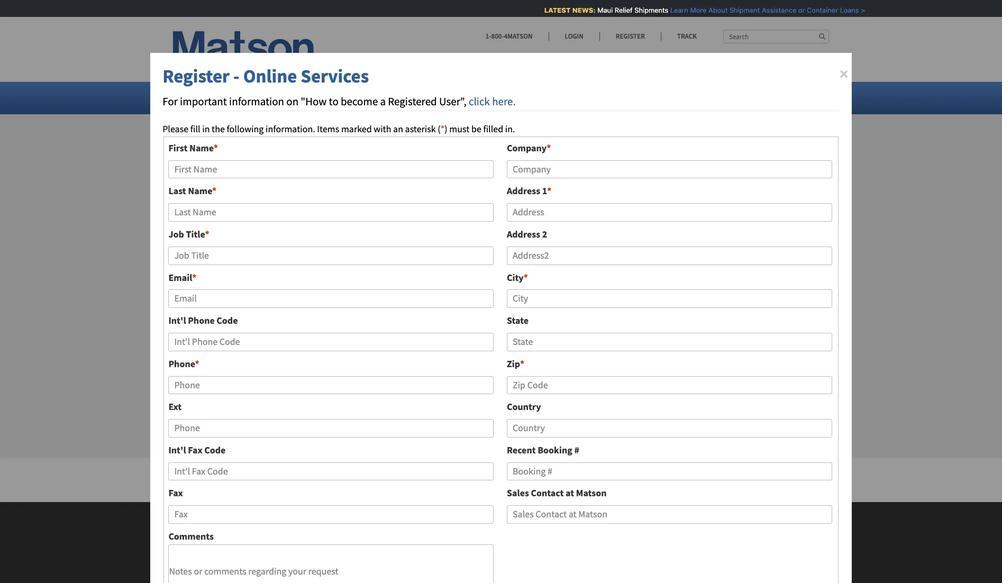 Task type: locate. For each thing, give the bounding box(es) containing it.
individual/one- down for all other inquires:
[[192, 293, 254, 305]]

registration down information
[[173, 120, 295, 152]]

0 vertical spatial other
[[201, 265, 224, 278]]

other inside individual/one-time shipping other containerized commodities: book/quote – please call 1-800-962- 8766: or
[[310, 345, 332, 357]]

0 vertical spatial please
[[163, 123, 188, 135]]

int'l for int'l fax code
[[169, 444, 186, 456]]

on left ""how"
[[286, 94, 299, 109]]

to left register
[[235, 410, 243, 422]]

important
[[180, 94, 227, 109]]

1 vertical spatial individual/one-
[[192, 311, 254, 323]]

0 vertical spatial for
[[163, 94, 178, 109]]

address
[[507, 185, 540, 197], [507, 228, 540, 240]]

– left personal
[[611, 474, 615, 486]]

for left all
[[173, 265, 187, 278]]

– right book on the left bottom of page
[[410, 311, 414, 323]]

2 vertical spatial please
[[425, 410, 451, 422]]

registered
[[243, 234, 283, 247]]

click left here.
[[469, 94, 490, 109]]

–
[[410, 311, 414, 323], [504, 345, 508, 357], [611, 474, 615, 486]]

login link
[[549, 32, 600, 41]]

for left important at the left of page
[[163, 94, 178, 109]]

please contact customer service to get an... link
[[386, 474, 557, 486]]

other right all
[[201, 265, 224, 278]]

code for int'l phone code
[[217, 314, 238, 327]]

an
[[393, 123, 403, 135], [290, 410, 300, 422]]

registration left is
[[173, 189, 224, 201]]

account
[[302, 410, 334, 422]]

shipping up phone text field
[[274, 345, 308, 357]]

please right 'logistics,'
[[425, 410, 451, 422]]

2 address from the top
[[507, 228, 540, 240]]

call left 888-
[[444, 311, 458, 323]]

click
[[469, 94, 490, 109], [452, 410, 471, 422]]

0 vertical spatial 8766:
[[502, 311, 523, 323]]

business
[[291, 216, 325, 228]]

an left asterisk
[[393, 123, 403, 135]]

for for for important information on "how to become a registered user", click here.
[[163, 94, 178, 109]]

0 horizontal spatial call
[[444, 311, 458, 323]]

0 horizontal spatial you
[[180, 410, 195, 422]]

login
[[565, 32, 584, 41]]

int'l left the 'track'
[[169, 314, 186, 327]]

for important information on "how to become a registered user", click here.
[[163, 94, 516, 109]]

fax up 'of'
[[188, 444, 203, 456]]

1 vertical spatial to
[[235, 410, 243, 422]]

fax down also
[[169, 487, 183, 499]]

household up sales contact at matson text box
[[654, 474, 697, 486]]

on
[[286, 94, 299, 109], [285, 234, 295, 247]]

1 vertical spatial 8766:
[[192, 360, 213, 372]]

backtop image
[[488, 490, 514, 517]]

1 vertical spatial for
[[173, 265, 187, 278]]

2 vertical spatial –
[[611, 474, 615, 486]]

about right more
[[705, 6, 725, 14]]

matson down become
[[333, 120, 409, 152]]

0 horizontal spatial other
[[201, 265, 224, 278]]

(
[[438, 123, 441, 135]]

2 time from the top
[[254, 311, 272, 323]]

#
[[574, 444, 579, 456]]

contact
[[414, 474, 444, 486]]

0 horizontal spatial –
[[410, 311, 414, 323]]

1 horizontal spatial 1-
[[486, 32, 491, 41]]

0 vertical spatial code
[[217, 314, 238, 327]]

shipment
[[726, 6, 757, 14], [301, 474, 340, 486]]

please right book on the left bottom of page
[[416, 311, 442, 323]]

0 horizontal spatial an
[[290, 410, 300, 422]]

registered
[[388, 94, 437, 109]]

2 horizontal spatial overview link
[[469, 559, 507, 571]]

0 horizontal spatial 800-
[[491, 32, 504, 41]]

2 horizontal spatial 1-
[[554, 345, 561, 357]]

matson
[[333, 120, 409, 152], [347, 216, 376, 228], [297, 234, 326, 247], [355, 410, 384, 422], [576, 487, 607, 499], [207, 559, 236, 571]]

1- left 962- at the bottom right
[[554, 345, 561, 357]]

register for register
[[616, 32, 645, 41]]

items
[[317, 123, 339, 135]]

call inside individual/one-time shipping other containerized commodities: book/quote – please call 1-800-962- 8766: or
[[538, 345, 552, 357]]

shipping left automobile:
[[274, 293, 308, 305]]

2 vertical spatial to
[[515, 474, 523, 486]]

click left here
[[452, 410, 471, 422]]

you right thank
[[594, 474, 609, 486]]

overview for logistics
[[469, 559, 507, 571]]

news:
[[569, 6, 592, 14]]

please left contact
[[386, 474, 412, 486]]

household inside the individual/one-time shipping household goods: book – please call 1-888-562-8766: estimate track
[[310, 311, 354, 323]]

2 vertical spatial individual/one-
[[192, 345, 254, 357]]

with
[[374, 123, 391, 135], [327, 216, 345, 228], [335, 410, 353, 422]]

name for last name
[[188, 185, 212, 197]]

0 vertical spatial time
[[254, 293, 272, 305]]

automobile
[[252, 474, 299, 486]]

1 shipping from the top
[[274, 293, 308, 305]]

0 vertical spatial household
[[310, 311, 354, 323]]

individual/one-
[[192, 293, 254, 305], [192, 311, 254, 323], [192, 345, 254, 357]]

or up trucker link
[[215, 360, 223, 372]]

time for or
[[254, 345, 272, 357]]

if
[[173, 410, 178, 422]]

personal
[[617, 474, 652, 486]]

company
[[507, 142, 547, 154], [173, 151, 272, 182], [192, 216, 230, 228]]

2 vertical spatial about
[[181, 559, 205, 571]]

phone up 'phone *'
[[188, 314, 215, 327]]

register up important at the left of page
[[163, 65, 230, 88]]

for right register
[[277, 410, 288, 422]]

individual/one- up the 'track'
[[192, 311, 254, 323]]

shipment up fax text field
[[301, 474, 340, 486]]

automobile shipment tracking link
[[252, 474, 376, 486]]

1 horizontal spatial 800-
[[561, 345, 579, 357]]

2 int'l from the top
[[169, 444, 186, 456]]

you for if
[[180, 410, 195, 422]]

register
[[245, 410, 275, 422]]

0 vertical spatial int'l
[[169, 314, 186, 327]]

time inside the individual/one-time shipping household goods: book – please call 1-888-562-8766: estimate track
[[254, 311, 272, 323]]

about
[[705, 6, 725, 14], [173, 532, 209, 547], [181, 559, 205, 571]]

3 shipping from the top
[[274, 345, 308, 357]]

shipping
[[327, 532, 378, 547]]

1 vertical spatial 1-
[[460, 311, 467, 323]]

1 vertical spatial please
[[386, 474, 412, 486]]

please inside the individual/one-time shipping household goods: book – please call 1-888-562-8766: estimate track
[[416, 311, 442, 323]]

customer
[[446, 474, 483, 486]]

an left account
[[290, 410, 300, 422]]

registration for registration is applicable for following:
[[173, 189, 224, 201]]

0 vertical spatial shipment
[[726, 6, 757, 14]]

0 vertical spatial address
[[507, 185, 540, 197]]

2 individual/one- from the top
[[192, 311, 254, 323]]

×
[[840, 63, 849, 85]]

city
[[507, 271, 524, 283]]

* down user
[[192, 271, 197, 283]]

2 shipping from the top
[[274, 311, 308, 323]]

1 vertical spatial 800-
[[561, 345, 579, 357]]

int'l up also
[[169, 444, 186, 456]]

state
[[507, 314, 529, 327]]

3 individual/one- from the top
[[192, 345, 254, 357]]

1- inside the individual/one-time shipping household goods: book – please call 1-888-562-8766: estimate track
[[460, 311, 467, 323]]

for
[[163, 94, 178, 109], [173, 265, 187, 278]]

962-
[[579, 345, 596, 357]]

all
[[189, 265, 199, 278]]

footer
[[0, 490, 1002, 583]]

0 vertical spatial –
[[410, 311, 414, 323]]

name right last
[[188, 185, 212, 197]]

track
[[677, 32, 697, 41]]

8766:
[[502, 311, 523, 323], [192, 360, 213, 372]]

on down "company doing ongoing business with matson"
[[285, 234, 295, 247]]

1 vertical spatial about
[[173, 532, 209, 547]]

about for about
[[173, 532, 209, 547]]

in
[[202, 123, 210, 135]]

0 vertical spatial on
[[286, 94, 299, 109]]

you for thank
[[594, 474, 609, 486]]

2 registration from the top
[[173, 189, 224, 201]]

get
[[525, 474, 538, 486]]

registration for matson navigation company
[[173, 120, 524, 182]]

code up interest:
[[204, 444, 226, 456]]

int'l for int'l phone code
[[169, 314, 186, 327]]

phone up trucker link
[[169, 358, 195, 370]]

individual/one- down the 'track'
[[192, 345, 254, 357]]

Last Name text field
[[169, 203, 494, 222]]

register down relief at right top
[[616, 32, 645, 41]]

3 time from the top
[[254, 345, 272, 357]]

relief
[[611, 6, 629, 14]]

1 vertical spatial address
[[507, 228, 540, 240]]

tracking
[[342, 474, 376, 486]]

register
[[616, 32, 645, 41], [163, 65, 230, 88]]

1-800-4matson link
[[486, 32, 549, 41]]

1 vertical spatial code
[[204, 444, 226, 456]]

1 horizontal spatial –
[[504, 345, 508, 357]]

about matson link
[[181, 559, 236, 571]]

1 vertical spatial or
[[215, 360, 223, 372]]

int'l
[[169, 314, 186, 327], [169, 444, 186, 456]]

address left 1
[[507, 185, 540, 197]]

1 individual/one- from the top
[[192, 293, 254, 305]]

0 vertical spatial an
[[393, 123, 403, 135]]

1 horizontal spatial register
[[616, 32, 645, 41]]

please inside individual/one-time shipping other containerized commodities: book/quote – please call 1-800-962- 8766: or
[[510, 345, 536, 357]]

company doing ongoing business with matson link
[[192, 216, 376, 228]]

Address 2 text field
[[507, 246, 832, 265]]

overview down logistics
[[469, 559, 507, 571]]

800- inside individual/one-time shipping other containerized commodities: book/quote – please call 1-800-962- 8766: or
[[561, 345, 579, 357]]

shipping for other
[[274, 345, 308, 357]]

1 vertical spatial please
[[510, 345, 536, 357]]

* up 2
[[547, 185, 552, 197]]

estimate
[[525, 311, 564, 323]]

with for marked
[[374, 123, 391, 135]]

micronesia
[[349, 92, 392, 104]]

individual/one- for track
[[192, 311, 254, 323]]

1 vertical spatial time
[[254, 311, 272, 323]]

0 vertical spatial with
[[374, 123, 391, 135]]

shipping inside the individual/one-time shipping household goods: book – please call 1-888-562-8766: estimate track
[[274, 311, 308, 323]]

blue matson logo with ocean, shipping, truck, rail and logistics written beneath it. image
[[173, 31, 321, 75]]

please up first in the left of the page
[[163, 123, 188, 135]]

1 int'l from the top
[[169, 314, 186, 327]]

containerized
[[334, 345, 388, 357]]

1 horizontal spatial overview
[[334, 559, 372, 571]]

2 horizontal spatial –
[[611, 474, 615, 486]]

8766: up trucker link
[[192, 360, 213, 372]]

other up phone text field
[[310, 345, 332, 357]]

please for please contact customer service to get an...
[[386, 474, 412, 486]]

about down comments
[[181, 559, 205, 571]]

to left &
[[329, 94, 339, 109]]

about for about matson
[[181, 559, 205, 571]]

address for address 1 *
[[507, 185, 540, 197]]

None search field
[[723, 30, 829, 43]]

overview link down logistics
[[469, 559, 507, 571]]

name down in at the left of the page
[[189, 142, 214, 154]]

call down estimate
[[538, 345, 552, 357]]

0 vertical spatial name
[[189, 142, 214, 154]]

1 address from the top
[[507, 185, 540, 197]]

user
[[192, 234, 210, 247]]

shipping down individual/one-time shipping automobile:
[[274, 311, 308, 323]]

goods:
[[355, 311, 382, 323]]

1 horizontal spatial call
[[538, 345, 552, 357]]

register link
[[600, 32, 661, 41]]

overview link up in at the left of the page
[[186, 92, 230, 104]]

please up zip *
[[510, 345, 536, 357]]

individual/one- inside the individual/one-time shipping household goods: book – please call 1-888-562-8766: estimate track
[[192, 311, 254, 323]]

2 horizontal spatial to
[[515, 474, 523, 486]]

1 horizontal spatial 8766:
[[502, 311, 523, 323]]

0 vertical spatial shipping
[[274, 293, 308, 305]]

track link
[[192, 327, 218, 339]]

– inside individual/one-time shipping other containerized commodities: book/quote – please call 1-800-962- 8766: or
[[504, 345, 508, 357]]

1 vertical spatial –
[[504, 345, 508, 357]]

Country text field
[[507, 419, 832, 438]]

1 vertical spatial int'l
[[169, 444, 186, 456]]

8766: left estimate link
[[502, 311, 523, 323]]

0 vertical spatial please
[[416, 311, 442, 323]]

888-
[[467, 311, 485, 323]]

1- left 4matson
[[486, 32, 491, 41]]

Phone text field
[[169, 376, 494, 394]]

commodities:
[[390, 345, 444, 357]]

additional
[[395, 234, 436, 247]]

shipping for automobile:
[[274, 293, 308, 305]]

on for matson
[[285, 234, 295, 247]]

1 vertical spatial on
[[285, 234, 295, 247]]

company up is
[[173, 151, 272, 182]]

1 horizontal spatial or
[[795, 6, 802, 14]]

code down for all other inquires:
[[217, 314, 238, 327]]

1 horizontal spatial fax
[[188, 444, 203, 456]]

track
[[192, 327, 218, 339]]

* down the address 2
[[524, 271, 528, 283]]

1 horizontal spatial shipment
[[726, 6, 757, 14]]

1 vertical spatial name
[[188, 185, 212, 197]]

footer containing about
[[0, 490, 1002, 583]]

for all other inquires:
[[173, 265, 263, 278]]

– up zip
[[504, 345, 508, 357]]

about matson
[[181, 559, 236, 571]]

overview down shipping
[[334, 559, 372, 571]]

1 horizontal spatial other
[[310, 345, 332, 357]]

State text field
[[507, 333, 832, 351]]

hawaii link
[[256, 92, 290, 104]]

0 vertical spatial call
[[444, 311, 458, 323]]

estimate link
[[525, 311, 564, 323]]

1 horizontal spatial you
[[594, 474, 609, 486]]

0 horizontal spatial please
[[163, 123, 188, 135]]

1 vertical spatial other
[[310, 345, 332, 357]]

other
[[201, 265, 224, 278], [310, 345, 332, 357]]

1 horizontal spatial please
[[386, 474, 412, 486]]

to left the get
[[515, 474, 523, 486]]

shipping inside individual/one-time shipping other containerized commodities: book/quote – please call 1-800-962- 8766: or
[[274, 345, 308, 357]]

in.
[[505, 123, 515, 135]]

registration inside the registration for matson navigation company
[[173, 120, 295, 152]]

shipment left assistance
[[726, 6, 757, 14]]

you right if
[[180, 410, 195, 422]]

for up "company doing ongoing business with matson"
[[281, 189, 293, 201]]

1 vertical spatial an
[[290, 410, 300, 422]]

company up user
[[192, 216, 230, 228]]

booking
[[538, 444, 573, 456]]

address for address 2
[[507, 228, 540, 240]]

household down email text box
[[310, 311, 354, 323]]

1 vertical spatial fax
[[169, 487, 183, 499]]

user already registered on matson website needing additional access link
[[192, 234, 464, 247]]

with right marked
[[374, 123, 391, 135]]

for down ""how"
[[300, 120, 328, 152]]

time inside individual/one-time shipping other containerized commodities: book/quote – please call 1-800-962- 8766: or
[[254, 345, 272, 357]]

2 vertical spatial with
[[335, 410, 353, 422]]

* up 1
[[547, 142, 551, 154]]

1 horizontal spatial to
[[329, 94, 339, 109]]

maui
[[594, 6, 610, 14]]

2 vertical spatial time
[[254, 345, 272, 357]]

overview link down shipping
[[334, 559, 372, 571]]

address left 2
[[507, 228, 540, 240]]

or left "container" on the right top
[[795, 6, 802, 14]]

about up about matson link at the left bottom
[[173, 532, 209, 547]]

phone
[[188, 314, 215, 327], [169, 358, 195, 370]]

overview link for logistics
[[469, 559, 507, 571]]

0 vertical spatial for
[[300, 120, 328, 152]]

learn more about shipment assistance or container loans > link
[[667, 6, 862, 14]]

1- left the 562-
[[460, 311, 467, 323]]

individual/one- inside individual/one-time shipping other containerized commodities: book/quote – please call 1-800-962- 8766: or
[[192, 345, 254, 357]]

Job Title text field
[[169, 246, 494, 265]]

2 vertical spatial 1-
[[554, 345, 561, 357]]

with up website at the left of the page
[[327, 216, 345, 228]]

overview up in at the left of the page
[[186, 92, 224, 104]]

thank
[[567, 474, 592, 486]]

2 vertical spatial shipping
[[274, 345, 308, 357]]

2 horizontal spatial overview
[[469, 559, 507, 571]]

1 vertical spatial call
[[538, 345, 552, 357]]

with right account
[[335, 410, 353, 422]]

Zip Code text field
[[507, 376, 832, 394]]

matson down comments
[[207, 559, 236, 571]]

1 vertical spatial shipment
[[301, 474, 340, 486]]

0 horizontal spatial 1-
[[460, 311, 467, 323]]

1-
[[486, 32, 491, 41], [460, 311, 467, 323], [554, 345, 561, 357]]

registration for registration for matson navigation company
[[173, 120, 295, 152]]

0 vertical spatial you
[[180, 410, 195, 422]]

email *
[[169, 271, 197, 283]]

1 vertical spatial register
[[163, 65, 230, 88]]

company down in.
[[507, 142, 547, 154]]

1 vertical spatial you
[[594, 474, 609, 486]]

address 2
[[507, 228, 547, 240]]

1 registration from the top
[[173, 120, 295, 152]]

0 horizontal spatial or
[[215, 360, 223, 372]]

call inside the individual/one-time shipping household goods: book – please call 1-888-562-8766: estimate track
[[444, 311, 458, 323]]



Task type: vqa. For each thing, say whether or not it's contained in the screenshot.


Task type: describe. For each thing, give the bounding box(es) containing it.
matson down thank
[[576, 487, 607, 499]]

1 vertical spatial for
[[281, 189, 293, 201]]

assistance
[[759, 6, 793, 14]]

0 vertical spatial about
[[705, 6, 725, 14]]

2 vertical spatial for
[[277, 410, 288, 422]]

code for int'l fax code
[[204, 444, 226, 456]]

intended
[[197, 410, 233, 422]]

matson left 'logistics,'
[[355, 410, 384, 422]]

Fax text field
[[169, 506, 494, 524]]

0 vertical spatial 1-
[[486, 32, 491, 41]]

goods
[[699, 474, 725, 486]]

be
[[472, 123, 482, 135]]

access
[[438, 234, 464, 247]]

Int'l Fax Code text field
[[169, 462, 494, 481]]

doing
[[232, 216, 254, 228]]

0 vertical spatial or
[[795, 6, 802, 14]]

address 1 *
[[507, 185, 552, 197]]

container
[[804, 6, 835, 14]]

1 vertical spatial phone
[[169, 358, 195, 370]]

0 vertical spatial 800-
[[491, 32, 504, 41]]

for for for all other inquires:
[[173, 265, 187, 278]]

sales contact at matson
[[507, 487, 607, 499]]

register for register - online services
[[163, 65, 230, 88]]

shipping for household
[[274, 311, 308, 323]]

following:
[[295, 189, 337, 201]]

1 horizontal spatial household
[[654, 474, 697, 486]]

click here. link
[[469, 94, 516, 109]]

individual/one-time shipping household goods: book – please call 1-888-562-8766: estimate track
[[192, 311, 564, 339]]

the
[[212, 123, 225, 135]]

user",
[[439, 94, 467, 109]]

0 horizontal spatial overview link
[[186, 92, 230, 104]]

book/quote
[[446, 345, 502, 357]]

0 horizontal spatial shipment
[[301, 474, 340, 486]]

Sales Contact at Matson text field
[[507, 506, 832, 524]]

title
[[186, 228, 205, 240]]

× button
[[840, 63, 849, 85]]

click here link
[[452, 410, 490, 422]]

applicable
[[235, 189, 279, 201]]

also of interest:
[[173, 474, 237, 486]]

company for *
[[507, 142, 547, 154]]

comments
[[169, 530, 214, 543]]

company for doing
[[192, 216, 230, 228]]

individual/one- for or
[[192, 345, 254, 357]]

at
[[566, 487, 574, 499]]

email
[[169, 271, 192, 283]]

on for "how
[[286, 94, 299, 109]]

an...
[[540, 474, 557, 486]]

thank you – personal household goods link
[[567, 474, 725, 486]]

recent booking #
[[507, 444, 579, 456]]

0 vertical spatial fax
[[188, 444, 203, 456]]

if you intended to register for an account with matson logistics, please click here
[[173, 410, 490, 422]]

Email text field
[[169, 290, 494, 308]]

* up trucker link
[[195, 358, 199, 370]]

registration is applicable for following:
[[173, 189, 337, 201]]

0 horizontal spatial to
[[235, 410, 243, 422]]

of
[[192, 474, 200, 486]]

1 vertical spatial with
[[327, 216, 345, 228]]

city *
[[507, 271, 528, 283]]

services
[[301, 65, 369, 88]]

matson down business
[[297, 234, 326, 247]]

Address text field
[[507, 203, 832, 222]]

>
[[858, 6, 862, 14]]

* up country
[[520, 358, 525, 370]]

First Name text field
[[169, 160, 494, 179]]

shipments
[[631, 6, 665, 14]]

a
[[380, 94, 386, 109]]

or inside individual/one-time shipping other containerized commodities: book/quote – please call 1-800-962- 8766: or
[[215, 360, 223, 372]]

service
[[485, 474, 513, 486]]

asterisk
[[405, 123, 436, 135]]

1
[[542, 185, 547, 197]]

Search search field
[[723, 30, 829, 43]]

name for first name
[[189, 142, 214, 154]]

interest:
[[202, 474, 237, 486]]

website
[[328, 234, 359, 247]]

2
[[542, 228, 547, 240]]

8766: inside the individual/one-time shipping household goods: book – please call 1-888-562-8766: estimate track
[[502, 311, 523, 323]]

logistics,
[[386, 410, 423, 422]]

0 vertical spatial click
[[469, 94, 490, 109]]

guam & micronesia
[[316, 92, 392, 104]]

matson inside the registration for matson navigation company
[[333, 120, 409, 152]]

0 vertical spatial phone
[[188, 314, 215, 327]]

– inside the individual/one-time shipping household goods: book – please call 1-888-562-8766: estimate track
[[410, 311, 414, 323]]

sales
[[507, 487, 529, 499]]

track link
[[661, 32, 697, 41]]

matson inside footer
[[207, 559, 236, 571]]

zip
[[507, 358, 520, 370]]

City text field
[[507, 290, 832, 308]]

for inside the registration for matson navigation company
[[300, 120, 328, 152]]

with for account
[[335, 410, 353, 422]]

following
[[227, 123, 264, 135]]

1 vertical spatial click
[[452, 410, 471, 422]]

* down the
[[214, 142, 218, 154]]

asia link
[[482, 92, 505, 104]]

Recent Booking # text field
[[507, 462, 832, 481]]

Comments text field
[[169, 545, 494, 583]]

* left must
[[441, 123, 445, 135]]

Int'l Phone Code text field
[[169, 333, 494, 351]]

* left already
[[205, 228, 209, 240]]

Company text field
[[507, 160, 832, 179]]

country
[[507, 401, 541, 413]]

trucker
[[192, 379, 222, 391]]

0 vertical spatial to
[[329, 94, 339, 109]]

1 horizontal spatial an
[[393, 123, 403, 135]]

search image
[[819, 33, 826, 40]]

-
[[233, 65, 240, 88]]

first
[[169, 142, 188, 154]]

time for track
[[254, 311, 272, 323]]

logistics
[[461, 532, 511, 547]]

latest
[[541, 6, 567, 14]]

trucker link
[[192, 379, 222, 391]]

loans
[[837, 6, 856, 14]]

here
[[473, 410, 490, 422]]

needing
[[361, 234, 393, 247]]

information.
[[266, 123, 315, 135]]

inquires:
[[226, 265, 263, 278]]

&
[[341, 92, 347, 104]]

user already registered on matson website needing additional access
[[192, 234, 464, 247]]

company *
[[507, 142, 551, 154]]

company inside the registration for matson navigation company
[[173, 151, 272, 182]]

"how
[[301, 94, 327, 109]]

more
[[687, 6, 703, 14]]

last name *
[[169, 185, 217, 197]]

hawaii
[[256, 92, 283, 104]]

already
[[212, 234, 241, 247]]

company doing ongoing business with matson
[[192, 216, 376, 228]]

* left is
[[212, 185, 217, 197]]

please for please fill in the following information.  items marked with an asterisk ( * ) must be filled in.
[[163, 123, 188, 135]]

automobile:
[[310, 293, 359, 305]]

matson up needing
[[347, 216, 376, 228]]

0 horizontal spatial overview
[[186, 92, 224, 104]]

int'l fax code
[[169, 444, 226, 456]]

8766: inside individual/one-time shipping other containerized commodities: book/quote – please call 1-800-962- 8766: or
[[192, 360, 213, 372]]

overview for shipping
[[334, 559, 372, 571]]

0 horizontal spatial fax
[[169, 487, 183, 499]]

overview link for shipping
[[334, 559, 372, 571]]

alaska link
[[424, 92, 456, 104]]

1 time from the top
[[254, 293, 272, 305]]

Ext text field
[[169, 419, 494, 438]]

1- inside individual/one-time shipping other containerized commodities: book/quote – please call 1-800-962- 8766: or
[[554, 345, 561, 357]]



